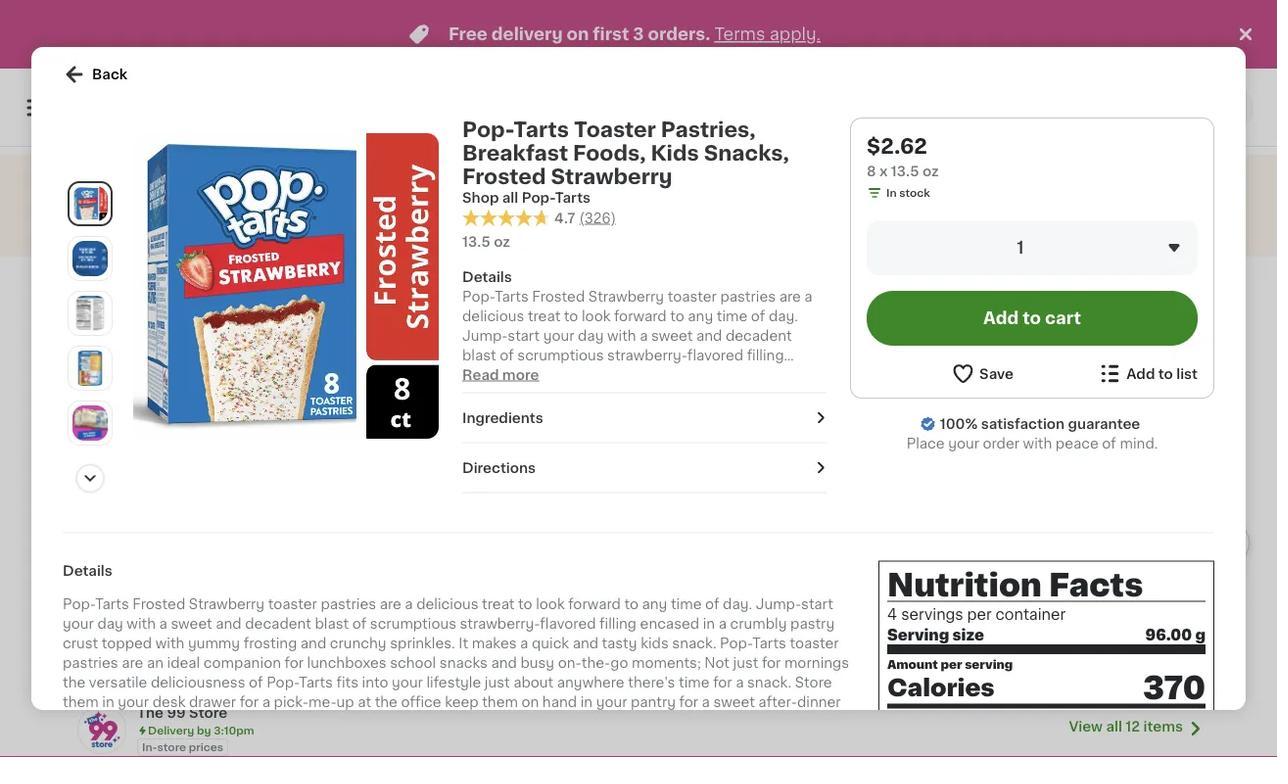 Task type: describe. For each thing, give the bounding box(es) containing it.
go.
[[421, 715, 443, 728]]

of left ice-
[[535, 734, 549, 748]]

items for view all 20+ items
[[1144, 366, 1183, 380]]

deliciousness
[[151, 675, 245, 689]]

them up the pop
[[482, 695, 518, 709]]

delivery by 3:20pm
[[148, 379, 256, 390]]

2 horizontal spatial foods,
[[1012, 597, 1049, 608]]

kellogg's eggo frozen waffles, frozen breakfast, breakfast food, buttermilk image
[[69, 431, 209, 571]]

cold
[[579, 734, 609, 748]]

scrumptious
[[370, 617, 457, 630]]

kellogg's eggo frozen waffles, frozen breakfast, breakfast food, original image
[[1076, 431, 1217, 571]]

your down school
[[392, 675, 423, 689]]

the right "at"
[[375, 695, 398, 709]]

breakfast, for original
[[1162, 597, 1217, 608]]

1
[[1017, 240, 1024, 256]]

at
[[358, 695, 371, 709]]

0 horizontal spatial snack.
[[672, 636, 717, 650]]

it's
[[607, 189, 629, 203]]

4.7 (326)
[[555, 211, 616, 225]]

frosted down nutrition facts
[[993, 613, 1035, 624]]

frozen up pastry
[[787, 597, 823, 608]]

a down the chef
[[405, 597, 413, 611]]

kids inside 'pop-tarts toaster pastries, breakfast foods, kids snacks, frosted strawberry shop all pop-tarts'
[[651, 143, 699, 163]]

results
[[55, 277, 168, 305]]

0 horizontal spatial sweet
[[171, 617, 212, 630]]

pop- up pick-
[[267, 675, 299, 689]]

for up crisp
[[680, 695, 699, 709]]

to inside button
[[1159, 367, 1173, 381]]

"food"
[[224, 277, 323, 305]]

0 horizontal spatial kids
[[251, 613, 274, 624]]

for up walmart
[[174, 277, 217, 305]]

your up "even"
[[118, 695, 149, 709]]

satisfaction
[[981, 417, 1065, 431]]

waffles, for kellogg's eggo frozen waffles, frozen breakfast, breakfast food, original
[[1076, 597, 1120, 608]]

pop- up decadent
[[259, 582, 285, 593]]

1 horizontal spatial sweet
[[714, 695, 755, 709]]

amount
[[888, 659, 938, 670]]

bring
[[153, 715, 189, 728]]

eggo for original
[[1139, 582, 1167, 593]]

warm
[[725, 715, 762, 728]]

of up crunchy
[[352, 617, 367, 630]]

$2.62 8 x 13.5 oz
[[867, 136, 939, 178]]

tarts up servings per container
[[957, 582, 983, 593]]

tarts down crumbly
[[753, 636, 787, 650]]

pop
[[480, 715, 507, 728]]

kellogg's eggo frozen waffles, frozen breakfast, breakfast food, original
[[1076, 582, 1217, 624]]

delimex chicken & cheese large flour taquitos frozen food snacks button
[[567, 430, 719, 640]]

your down 100%
[[948, 437, 980, 451]]

dinner
[[797, 695, 841, 709]]

a up warm
[[736, 675, 744, 689]]

4
[[888, 608, 897, 622]]

for down me-
[[301, 715, 320, 728]]

fast
[[315, 189, 345, 203]]

all inside 'pop-tarts toaster pastries, breakfast foods, kids snacks, frosted strawberry shop all pop-tarts'
[[502, 191, 519, 205]]

place your order with peace of mind.
[[907, 437, 1158, 451]]

breakfast up size
[[958, 597, 1009, 608]]

0 vertical spatial crust
[[63, 636, 98, 650]]

frosted up crunchy
[[321, 613, 363, 624]]

cereal & breakfast food pop-tarts toaster pastries, breakfast foods, kids snacks, frosted strawberry hero image
[[133, 133, 439, 439]]

boyardee
[[435, 582, 488, 593]]

terms
[[715, 26, 766, 43]]

waffles, for kellogg's eggo frozen waffles, frozen breakfast, breakfast food, blueberry
[[741, 597, 784, 608]]

meatballs
[[437, 597, 490, 608]]

toaster inside the pop-tarts frosted strawberry toaster pastries are a delicious treat to look forward to any time of day. jump-start your day with a sweet and decadent blast of scrumptious strawberry-flavored filling encased in a crumbly pastry crust  topped with yummy frosting and crunchy sprinkles. it makes a quick and tasty kids snack. pop-tarts toaster pastries are an ideal companion for lunchboxes  school snacks  and busy  on-the-go moments; not just for mornings the versatile deliciousness of pop-tarts fits into your lifestyle just about anywhere there's time for a snack. store them in your desk drawer for a pick-me-up at the office  keep them on hand in your pantry for a sweet after-dinner treat  or even bring some in the car for a breakfast to go. just pop them in your toaster for a crisp  warm crust  heat them in the microwave  or enjoy them right out of the foil with a glass of ice-cold milk. shelf-stable/ ambient. milk- freepop-tarts frosted strawberry instant breakfast toaster pastries  13.5 oz  8 count box:
[[419, 754, 470, 757]]

read more button
[[462, 365, 539, 385]]

ideal
[[167, 656, 200, 669]]

1 horizontal spatial snack.
[[747, 675, 792, 689]]

of down companion
[[249, 675, 263, 689]]

to down spaghetti
[[518, 597, 533, 611]]

1 field
[[867, 220, 1198, 275]]

yummy
[[188, 636, 240, 650]]

drawer
[[189, 695, 236, 709]]

2 in- from the top
[[142, 742, 157, 753]]

on inside the pop-tarts frosted strawberry toaster pastries are a delicious treat to look forward to any time of day. jump-start your day with a sweet and decadent blast of scrumptious strawberry-flavored filling encased in a crumbly pastry crust  topped with yummy frosting and crunchy sprinkles. it makes a quick and tasty kids snack. pop-tarts toaster pastries are an ideal companion for lunchboxes  school snacks  and busy  on-the-go moments; not just for mornings the versatile deliciousness of pop-tarts fits into your lifestyle just about anywhere there's time for a snack. store them in your desk drawer for a pick-me-up at the office  keep them on hand in your pantry for a sweet after-dinner treat  or even bring some in the car for a breakfast to go. just pop them in your toaster for a crisp  warm crust  heat them in the microwave  or enjoy them right out of the foil with a glass of ice-cold milk. shelf-stable/ ambient. milk- freepop-tarts frosted strawberry instant breakfast toaster pastries  13.5 oz  8 count box:
[[522, 695, 539, 709]]

3
[[633, 26, 644, 43]]

chef
[[406, 582, 433, 593]]

the 99 store show all 12 items element
[[137, 703, 1069, 723]]

results for "food"
[[55, 277, 323, 305]]

frosted inside 'pop-tarts toaster pastries, breakfast foods, kids snacks, frosted strawberry shop all pop-tarts'
[[462, 166, 546, 187]]

delimex chicken & cheese large flour taquitos frozen food snacks image
[[572, 431, 713, 571]]

kellogg's eggo frozen waffles, frozen breakfast, breakfast food, blueberry image
[[740, 431, 881, 571]]

0 vertical spatial treat
[[482, 597, 515, 611]]

strawberry inside 'pop-tarts toaster pastries, breakfast foods, kids snacks, frosted strawberry shop all pop-tarts'
[[551, 166, 673, 187]]

food inside delimex chicken & cheese large flour taquitos frozen food snacks
[[673, 613, 700, 624]]

and down blast
[[301, 636, 326, 650]]

1 vertical spatial toaster
[[790, 636, 839, 650]]

breakfast, for buttermilk
[[154, 597, 209, 608]]

of left day. at the bottom of page
[[705, 597, 720, 611]]

foil
[[426, 734, 447, 748]]

them up freepop-
[[63, 734, 99, 748]]

0 horizontal spatial pastries
[[63, 656, 118, 669]]

a down me-
[[324, 715, 332, 728]]

them down car
[[281, 734, 317, 748]]

all for it's all local
[[633, 189, 649, 203]]

tarts up me-
[[299, 675, 333, 689]]

enlarge cereal & breakfast food pop-tarts toaster pastries, breakfast foods, kids snacks, frosted strawberry angle_back (opens in a new tab) image
[[72, 351, 108, 386]]

0 vertical spatial pastries
[[321, 597, 376, 611]]

keep
[[445, 695, 479, 709]]

100%
[[940, 417, 978, 431]]

frozen up the 96.00
[[1123, 597, 1159, 608]]

fits
[[337, 675, 359, 689]]

the left versatile
[[63, 675, 85, 689]]

your up cold
[[566, 715, 597, 728]]

per for servings
[[968, 608, 992, 622]]

a left pick-
[[262, 695, 270, 709]]

kellogg's eggo frozen waffles, frozen breakfast, breakfast food, blueberry button
[[734, 430, 887, 638]]

pop-tarts toaster pastries, breakfast foods, kids snacks, frosted strawberry shop all pop-tarts
[[462, 119, 789, 205]]

for up shelf-
[[653, 715, 672, 728]]

serving
[[888, 628, 950, 642]]

99
[[167, 706, 186, 720]]

pastries, for 2nd pop-tarts toaster pastries, breakfast foods, kids snacks, frosted strawberry image from right
[[237, 597, 283, 608]]

a up busy at the bottom left of page
[[520, 636, 528, 650]]

strawberry down servings per container
[[949, 629, 1008, 640]]

save
[[980, 367, 1014, 381]]

stock
[[900, 188, 931, 198]]

chat
[[923, 189, 955, 203]]

for down the frosting
[[285, 656, 304, 669]]

there's
[[628, 675, 675, 689]]

add for add to cart
[[984, 310, 1019, 327]]

look
[[536, 597, 565, 611]]

list
[[1177, 367, 1198, 381]]

blast
[[315, 617, 349, 630]]

frosted down microwave
[[163, 754, 216, 757]]

breakfast inside 'pop-tarts toaster pastries, breakfast foods, kids snacks, frosted strawberry shop all pop-tarts'
[[462, 143, 568, 163]]

in up freepop-
[[102, 734, 114, 748]]

freepop-
[[63, 754, 126, 757]]

oz inside "$2.62 8 x 13.5 oz"
[[923, 165, 939, 178]]

strawberry up lunchboxes
[[277, 629, 337, 640]]

limited time offer region
[[0, 0, 1234, 69]]

strawberry up yummy in the bottom of the page
[[189, 597, 265, 611]]

1 horizontal spatial just
[[733, 656, 759, 669]]

tarts up the day
[[95, 597, 129, 611]]

orders
[[211, 364, 247, 375]]

directions button
[[462, 458, 827, 478]]

1 vertical spatial time
[[679, 675, 710, 689]]

sprinkles.
[[390, 636, 455, 650]]

2 pop-tarts toaster pastries, breakfast foods, kids snacks, frosted strawberry from the left
[[909, 582, 1049, 640]]

pop- up not
[[720, 636, 753, 650]]

8 inside "$2.62 8 x 13.5 oz"
[[867, 165, 876, 178]]

terms apply. link
[[715, 26, 821, 43]]

pastries, inside 'pop-tarts toaster pastries, breakfast foods, kids snacks, frosted strawberry shop all pop-tarts'
[[661, 119, 756, 140]]

out
[[356, 734, 379, 748]]

ingredients button
[[462, 408, 827, 428]]

frosted up buttermilk
[[133, 597, 185, 611]]

per for amount
[[941, 659, 963, 670]]

pastries, for 1st pop-tarts toaster pastries, breakfast foods, kids snacks, frosted strawberry image from the right
[[909, 597, 955, 608]]

frozen up buttermilk
[[162, 582, 199, 593]]

a up an
[[159, 617, 167, 630]]

up
[[337, 695, 354, 709]]

your left the day
[[63, 617, 94, 630]]

start
[[801, 597, 834, 611]]

foods, inside 'pop-tarts toaster pastries, breakfast foods, kids snacks, frosted strawberry shop all pop-tarts'
[[573, 143, 646, 163]]

snacks
[[623, 629, 662, 640]]

apply.
[[770, 26, 821, 43]]

them down versatile
[[63, 695, 99, 709]]

1 vertical spatial 13.5
[[462, 235, 491, 249]]

ice-
[[552, 734, 579, 748]]

toaster inside 'pop-tarts toaster pastries, breakfast foods, kids snacks, frosted strawberry shop all pop-tarts'
[[574, 119, 656, 140]]

pop- inside 'pop-tarts toaster pastries, breakfast foods, kids snacks, frosted strawberry shop all pop-tarts'
[[462, 119, 514, 140]]

your down the anywhere
[[596, 695, 627, 709]]

breakfast, for blueberry
[[826, 597, 881, 608]]

read
[[462, 368, 499, 382]]

50k+
[[141, 364, 169, 375]]

2 pop-tarts toaster pastries, breakfast foods, kids snacks, frosted strawberry image from the left
[[908, 431, 1049, 571]]

snacks, inside 'pop-tarts toaster pastries, breakfast foods, kids snacks, frosted strawberry shop all pop-tarts'
[[704, 143, 789, 163]]

breakfast inside the pop-tarts frosted strawberry toaster pastries are a delicious treat to look forward to any time of day. jump-start your day with a sweet and decadent blast of scrumptious strawberry-flavored filling encased in a crumbly pastry crust  topped with yummy frosting and crunchy sprinkles. it makes a quick and tasty kids snack. pop-tarts toaster pastries are an ideal companion for lunchboxes  school snacks  and busy  on-the-go moments; not just for mornings the versatile deliciousness of pop-tarts fits into your lifestyle just about anywhere there's time for a snack. store them in your desk drawer for a pick-me-up at the office  keep them on hand in your pantry for a sweet after-dinner treat  or even bring some in the car for a breakfast to go. just pop them in your toaster for a crisp  warm crust  heat them in the microwave  or enjoy them right out of the foil with a glass of ice-cold milk. shelf-stable/ ambient. milk- freepop-tarts frosted strawberry instant breakfast toaster pastries  13.5 oz  8 count box:
[[350, 754, 415, 757]]

with down 100% satisfaction guarantee
[[1023, 437, 1052, 451]]

toaster up blast
[[314, 582, 354, 593]]

1 vertical spatial store
[[189, 706, 227, 720]]

(326)
[[579, 211, 616, 225]]

them up glass
[[511, 715, 547, 728]]

tarts down "even"
[[126, 754, 160, 757]]

enjoy
[[239, 734, 278, 748]]

any
[[642, 597, 668, 611]]

for down not
[[713, 675, 732, 689]]

box:
[[642, 754, 672, 757]]

quick
[[532, 636, 569, 650]]

an
[[147, 656, 164, 669]]

flavored
[[540, 617, 596, 630]]

local
[[652, 189, 686, 203]]

12
[[1126, 720, 1140, 734]]

in down versatile
[[102, 695, 114, 709]]

in down hand
[[550, 715, 562, 728]]

details inside button
[[462, 270, 512, 284]]

to left go.
[[404, 715, 418, 728]]

breakfast up blast
[[286, 597, 337, 608]]

for up after-
[[762, 656, 781, 669]]

car
[[276, 715, 298, 728]]

pastry
[[791, 617, 835, 630]]

in down the anywhere
[[581, 695, 593, 709]]

eggo for buttermilk
[[132, 582, 160, 593]]

save button
[[951, 362, 1014, 386]]

and down makes
[[491, 656, 517, 669]]

lifestyle
[[427, 675, 481, 689]]

tarts inside 'pop-tarts toaster pastries, breakfast foods, kids snacks, frosted strawberry shop all pop-tarts'
[[514, 119, 569, 140]]

for up 3:10pm at the left of page
[[240, 695, 259, 709]]

all for view all 20+ items
[[1094, 366, 1110, 380]]

me-
[[309, 695, 337, 709]]

instant
[[299, 754, 346, 757]]

peace
[[1056, 437, 1099, 451]]

kellogg's for kellogg's eggo frozen waffles, frozen breakfast, breakfast food, buttermilk
[[79, 582, 129, 593]]

filling
[[600, 617, 637, 630]]

2 store from the top
[[157, 742, 186, 753]]

strawberry down enjoy
[[219, 754, 295, 757]]

read more
[[462, 368, 539, 382]]



Task type: vqa. For each thing, say whether or not it's contained in the screenshot.
produce Link at the left bottom of page
no



Task type: locate. For each thing, give the bounding box(es) containing it.
1 delivery from the top
[[148, 379, 194, 390]]

and inside chef boyardee spaghetti and meatballs canned food
[[414, 597, 434, 608]]

with up ideal
[[155, 636, 185, 650]]

snacks
[[440, 656, 488, 669]]

per up size
[[968, 608, 992, 622]]

(326) button
[[579, 208, 616, 228]]

items for view all 12 items
[[1144, 720, 1183, 734]]

1 in-store prices from the top
[[142, 396, 223, 407]]

2 pop-tarts toaster pastries, breakfast foods, kids snacks, frosted strawberry button from the left
[[902, 430, 1055, 640]]

food
[[461, 613, 489, 624], [673, 613, 700, 624]]

treat
[[482, 597, 515, 611], [63, 715, 95, 728]]

0 vertical spatial time
[[671, 597, 702, 611]]

a
[[405, 597, 413, 611], [159, 617, 167, 630], [719, 617, 727, 630], [520, 636, 528, 650], [736, 675, 744, 689], [262, 695, 270, 709], [702, 695, 710, 709], [324, 715, 332, 728], [676, 715, 684, 728], [483, 734, 492, 748]]

food, inside the kellogg's eggo frozen waffles, frozen breakfast, breakfast food, original
[[1136, 613, 1167, 624]]

pop-tarts frosted strawberry toaster pastries are a delicious treat to look forward to any time of day. jump-start your day with a sweet and decadent blast of scrumptious strawberry-flavored filling encased in a crumbly pastry crust  topped with yummy frosting and crunchy sprinkles. it makes a quick and tasty kids snack. pop-tarts toaster pastries are an ideal companion for lunchboxes  school snacks  and busy  on-the-go moments; not just for mornings the versatile deliciousness of pop-tarts fits into your lifestyle just about anywhere there's time for a snack. store them in your desk drawer for a pick-me-up at the office  keep them on hand in your pantry for a sweet after-dinner treat  or even bring some in the car for a breakfast to go. just pop them in your toaster for a crisp  warm crust  heat them in the microwave  or enjoy them right out of the foil with a glass of ice-cold milk. shelf-stable/ ambient. milk- freepop-tarts frosted strawberry instant breakfast toaster pastries  13.5 oz  8 count box:
[[63, 597, 849, 757]]

food, up buttermilk
[[151, 613, 181, 624]]

add to cart
[[984, 310, 1082, 327]]

2 horizontal spatial oz
[[923, 165, 939, 178]]

1 vertical spatial sweet
[[714, 695, 755, 709]]

kids up the frosting
[[251, 613, 274, 624]]

of down guarantee
[[1102, 437, 1117, 451]]

100% satisfaction guarantee link
[[940, 414, 1141, 434]]

enlarge cereal & breakfast food pop-tarts toaster pastries, breakfast foods, kids snacks, frosted strawberry hero (opens in a new tab) image
[[72, 186, 108, 221]]

to inside button
[[1023, 310, 1041, 327]]

breakfast up pop-
[[462, 143, 568, 163]]

crunchy
[[330, 636, 387, 650]]

kellogg's inside kellogg's eggo frozen waffles, frozen breakfast, breakfast food, blueberry
[[751, 582, 801, 593]]

into
[[362, 675, 388, 689]]

food down flour on the bottom right of the page
[[673, 613, 700, 624]]

serving
[[965, 659, 1013, 670]]

in right encased
[[703, 617, 715, 630]]

breakfast,
[[154, 597, 209, 608], [826, 597, 881, 608], [1162, 597, 1217, 608]]

1 horizontal spatial are
[[380, 597, 401, 611]]

1 breakfast, from the left
[[154, 597, 209, 608]]

waffles, inside kellogg's eggo frozen waffles, frozen breakfast, breakfast food, blueberry
[[741, 597, 784, 608]]

2 kellogg's from the left
[[751, 582, 801, 593]]

13.5 inside the pop-tarts frosted strawberry toaster pastries are a delicious treat to look forward to any time of day. jump-start your day with a sweet and decadent blast of scrumptious strawberry-flavored filling encased in a crumbly pastry crust  topped with yummy frosting and crunchy sprinkles. it makes a quick and tasty kids snack. pop-tarts toaster pastries are an ideal companion for lunchboxes  school snacks  and busy  on-the-go moments; not just for mornings the versatile deliciousness of pop-tarts fits into your lifestyle just about anywhere there's time for a snack. store them in your desk drawer for a pick-me-up at the office  keep them on hand in your pantry for a sweet after-dinner treat  or even bring some in the car for a breakfast to go. just pop them in your toaster for a crisp  warm crust  heat them in the microwave  or enjoy them right out of the foil with a glass of ice-cold milk. shelf-stable/ ambient. milk- freepop-tarts frosted strawberry instant breakfast toaster pastries  13.5 oz  8 count box:
[[533, 754, 560, 757]]

large
[[635, 597, 665, 608]]

on down about
[[522, 695, 539, 709]]

1 food, from the left
[[151, 613, 181, 624]]

on inside limited time offer region
[[567, 26, 589, 43]]

in-store prices
[[142, 396, 223, 407], [142, 742, 223, 753]]

1 horizontal spatial details
[[462, 270, 512, 284]]

1 vertical spatial crust
[[766, 715, 801, 728]]

pastries up blast
[[321, 597, 376, 611]]

ingredients
[[462, 411, 543, 425]]

to left the any
[[624, 597, 639, 611]]

item carousel region
[[63, 422, 1250, 683]]

with down just
[[451, 734, 480, 748]]

even
[[116, 715, 150, 728]]

food, for buttermilk
[[151, 613, 181, 624]]

free delivery on first 3 orders. terms apply.
[[449, 26, 821, 43]]

order
[[983, 437, 1020, 451]]

1 horizontal spatial pop-tarts toaster pastries, breakfast foods, kids snacks, frosted strawberry button
[[902, 430, 1055, 640]]

food,
[[151, 613, 181, 624], [795, 613, 825, 624], [1136, 613, 1167, 624]]

snack. up after-
[[747, 675, 792, 689]]

tarts
[[514, 119, 569, 140], [285, 582, 311, 593], [957, 582, 983, 593], [95, 597, 129, 611], [753, 636, 787, 650], [299, 675, 333, 689], [126, 754, 160, 757]]

details down "13.5 oz"
[[462, 270, 512, 284]]

view cart. items in cart: 0 image
[[1201, 96, 1225, 120]]

0 horizontal spatial or
[[99, 715, 113, 728]]

oz
[[923, 165, 939, 178], [494, 235, 510, 249], [564, 754, 580, 757]]

by for 3:20pm
[[197, 379, 211, 390]]

a up pastries
[[483, 734, 492, 748]]

13.5
[[891, 165, 919, 178], [462, 235, 491, 249], [533, 754, 560, 757]]

foods, up it's in the top left of the page
[[573, 143, 646, 163]]

snack. up not
[[672, 636, 717, 650]]

amount per serving
[[888, 659, 1013, 670]]

13.5 down ice-
[[533, 754, 560, 757]]

1 horizontal spatial toaster
[[600, 715, 650, 728]]

in-store prices down delivery by 3:20pm
[[142, 396, 223, 407]]

3 breakfast, from the left
[[1162, 597, 1217, 608]]

food, for blueberry
[[795, 613, 825, 624]]

0 horizontal spatial on
[[522, 695, 539, 709]]

delivery for fast
[[349, 189, 406, 203]]

toaster up milk.
[[600, 715, 650, 728]]

1 vertical spatial add
[[1127, 367, 1155, 381]]

1 vertical spatial delivery
[[148, 725, 194, 736]]

prices down the delivery by 3:10pm
[[189, 742, 223, 753]]

strawberry-
[[460, 617, 540, 630]]

1 by from the top
[[197, 379, 211, 390]]

frozen down the any
[[634, 613, 670, 624]]

1 horizontal spatial food
[[673, 613, 700, 624]]

time
[[671, 597, 702, 611], [679, 675, 710, 689]]

delicious
[[417, 597, 479, 611]]

serving size
[[888, 628, 985, 642]]

add
[[984, 310, 1019, 327], [1127, 367, 1155, 381]]

store
[[157, 396, 186, 407], [157, 742, 186, 753]]

waffles, inside the kellogg's eggo frozen waffles, frozen breakfast, breakfast food, original
[[1076, 597, 1120, 608]]

toaster up servings per container
[[986, 582, 1026, 593]]

a down day. at the bottom of page
[[719, 617, 727, 630]]

13.5 inside "$2.62 8 x 13.5 oz"
[[891, 165, 919, 178]]

2 horizontal spatial food,
[[1136, 613, 1167, 624]]

store inside the pop-tarts frosted strawberry toaster pastries are a delicious treat to look forward to any time of day. jump-start your day with a sweet and decadent blast of scrumptious strawberry-flavored filling encased in a crumbly pastry crust  topped with yummy frosting and crunchy sprinkles. it makes a quick and tasty kids snack. pop-tarts toaster pastries are an ideal companion for lunchboxes  school snacks  and busy  on-the-go moments; not just for mornings the versatile deliciousness of pop-tarts fits into your lifestyle just about anywhere there's time for a snack. store them in your desk drawer for a pick-me-up at the office  keep them on hand in your pantry for a sweet after-dinner treat  or even bring some in the car for a breakfast to go. just pop them in your toaster for a crisp  warm crust  heat them in the microwave  or enjoy them right out of the foil with a glass of ice-cold milk. shelf-stable/ ambient. milk- freepop-tarts frosted strawberry instant breakfast toaster pastries  13.5 oz  8 count box:
[[795, 675, 832, 689]]

2 by from the top
[[197, 725, 211, 736]]

1 horizontal spatial delivery
[[492, 26, 563, 43]]

1 horizontal spatial foods,
[[573, 143, 646, 163]]

0 horizontal spatial just
[[485, 675, 510, 689]]

1 pop-tarts toaster pastries, breakfast foods, kids snacks, frosted strawberry image from the left
[[237, 431, 377, 571]]

frozen up "blueberry"
[[834, 582, 870, 593]]

1 vertical spatial on
[[522, 695, 539, 709]]

2 food, from the left
[[795, 613, 825, 624]]

on-
[[558, 656, 582, 669]]

items right 12
[[1144, 720, 1183, 734]]

breakfast down jump-
[[740, 613, 792, 624]]

breakfast inside the kellogg's eggo frozen waffles, frozen breakfast, breakfast food, buttermilk
[[96, 613, 148, 624]]

1 food from the left
[[461, 613, 489, 624]]

pop-tarts toaster pastries, breakfast foods, kids snacks, frosted strawberry
[[237, 582, 377, 640], [909, 582, 1049, 640]]

time down &
[[671, 597, 702, 611]]

1 horizontal spatial treat
[[482, 597, 515, 611]]

2 eggo from the left
[[803, 582, 831, 593]]

1 eggo from the left
[[132, 582, 160, 593]]

enlarge cereal & breakfast food pop-tarts toaster pastries, breakfast foods, kids snacks, frosted strawberry angle_right (opens in a new tab) image
[[72, 296, 108, 331]]

view for view all 12 items
[[1069, 720, 1103, 734]]

by
[[197, 379, 211, 390], [197, 725, 211, 736]]

store up the delivery by 3:10pm
[[189, 706, 227, 720]]

0 horizontal spatial food
[[461, 613, 489, 624]]

all for view all 12 items
[[1106, 720, 1123, 734]]

canned
[[493, 597, 535, 608]]

delivery right fast
[[349, 189, 406, 203]]

and down the chef
[[414, 597, 434, 608]]

breakfast, inside the kellogg's eggo frozen waffles, frozen breakfast, breakfast food, buttermilk
[[154, 597, 209, 608]]

the left foil
[[400, 734, 423, 748]]

oz down shop
[[494, 235, 510, 249]]

a up shelf-
[[676, 715, 684, 728]]

2 horizontal spatial breakfast,
[[1162, 597, 1217, 608]]

kellogg's inside the kellogg's eggo frozen waffles, frozen breakfast, breakfast food, original
[[1087, 582, 1137, 593]]

delimex chicken & cheese large flour taquitos frozen food snacks
[[585, 582, 700, 640]]

blueberry
[[828, 613, 881, 624]]

breakfast down facts
[[1082, 613, 1133, 624]]

food, inside the kellogg's eggo frozen waffles, frozen breakfast, breakfast food, buttermilk
[[151, 613, 181, 624]]

370
[[1144, 673, 1206, 703]]

treat up freepop-
[[63, 715, 95, 728]]

toaster down foil
[[419, 754, 470, 757]]

a up crisp
[[702, 695, 710, 709]]

breakfast, inside kellogg's eggo frozen waffles, frozen breakfast, breakfast food, blueberry
[[826, 597, 881, 608]]

1 horizontal spatial 8
[[867, 165, 876, 178]]

glass
[[495, 734, 531, 748]]

breakfast, up yummy in the bottom of the page
[[154, 597, 209, 608]]

breakfast up buttermilk
[[96, 613, 148, 624]]

0 vertical spatial in-
[[142, 396, 157, 407]]

add left list
[[1127, 367, 1155, 381]]

1 vertical spatial 8
[[583, 754, 592, 757]]

0 horizontal spatial crust
[[63, 636, 98, 650]]

13.5 down shop
[[462, 235, 491, 249]]

0 horizontal spatial delivery
[[349, 189, 406, 203]]

on
[[567, 26, 589, 43], [522, 695, 539, 709]]

delivery right "free"
[[492, 26, 563, 43]]

add up save
[[984, 310, 1019, 327]]

2 in-store prices from the top
[[142, 742, 223, 753]]

2 breakfast, from the left
[[826, 597, 881, 608]]

pantry
[[631, 695, 676, 709]]

with up topped
[[127, 617, 156, 630]]

waffles,
[[69, 597, 112, 608], [741, 597, 784, 608], [1076, 597, 1120, 608]]

2 waffles, from the left
[[741, 597, 784, 608]]

delivery for free
[[492, 26, 563, 43]]

day.
[[723, 597, 753, 611]]

container
[[996, 608, 1066, 622]]

2 horizontal spatial toaster
[[790, 636, 839, 650]]

eggo for blueberry
[[803, 582, 831, 593]]

makes
[[472, 636, 517, 650]]

2 prices from the top
[[189, 742, 223, 753]]

0 vertical spatial toaster
[[268, 597, 317, 611]]

0 horizontal spatial oz
[[494, 235, 510, 249]]

the down "even"
[[118, 734, 141, 748]]

0 vertical spatial 8
[[867, 165, 876, 178]]

1 vertical spatial view
[[1069, 720, 1103, 734]]

breakfast inside kellogg's eggo frozen waffles, frozen breakfast, breakfast food, blueberry
[[740, 613, 792, 624]]

original
[[1169, 613, 1211, 624]]

0 vertical spatial by
[[197, 379, 211, 390]]

2 horizontal spatial pastries,
[[909, 597, 955, 608]]

eggo inside kellogg's eggo frozen waffles, frozen breakfast, breakfast food, blueberry
[[803, 582, 831, 593]]

nutrition
[[888, 570, 1042, 601]]

to
[[1023, 310, 1041, 327], [1159, 367, 1173, 381], [518, 597, 533, 611], [624, 597, 639, 611], [404, 715, 418, 728]]

in stock
[[887, 188, 931, 198]]

delivery down the '50k+'
[[148, 379, 194, 390]]

2 vertical spatial toaster
[[600, 715, 650, 728]]

add for add to list
[[1127, 367, 1155, 381]]

walmart show all 22 items element
[[137, 342, 1057, 361]]

delivery for delivery by 3:10pm
[[148, 725, 194, 736]]

per up calories
[[941, 659, 963, 670]]

delivery inside limited time offer region
[[492, 26, 563, 43]]

about
[[514, 675, 554, 689]]

2 vertical spatial oz
[[564, 754, 580, 757]]

oz inside the pop-tarts frosted strawberry toaster pastries are a delicious treat to look forward to any time of day. jump-start your day with a sweet and decadent blast of scrumptious strawberry-flavored filling encased in a crumbly pastry crust  topped with yummy frosting and crunchy sprinkles. it makes a quick and tasty kids snack. pop-tarts toaster pastries are an ideal companion for lunchboxes  school snacks  and busy  on-the-go moments; not just for mornings the versatile deliciousness of pop-tarts fits into your lifestyle just about anywhere there's time for a snack. store them in your desk drawer for a pick-me-up at the office  keep them on hand in your pantry for a sweet after-dinner treat  or even bring some in the car for a breakfast to go. just pop them in your toaster for a crisp  warm crust  heat them in the microwave  or enjoy them right out of the foil with a glass of ice-cold milk. shelf-stable/ ambient. milk- freepop-tarts frosted strawberry instant breakfast toaster pastries  13.5 oz  8 count box:
[[564, 754, 580, 757]]

add inside button
[[984, 310, 1019, 327]]

1 pop-tarts toaster pastries, breakfast foods, kids snacks, frosted strawberry from the left
[[237, 582, 377, 640]]

frosting
[[244, 636, 297, 650]]

shelf-
[[648, 734, 689, 748]]

day
[[97, 617, 123, 630]]

1 vertical spatial items
[[1144, 720, 1183, 734]]

0 horizontal spatial details
[[63, 564, 112, 577]]

by down recent
[[197, 379, 211, 390]]

direct chat
[[876, 189, 955, 203]]

1 horizontal spatial snacks,
[[704, 143, 789, 163]]

0 horizontal spatial waffles,
[[69, 597, 112, 608]]

details
[[462, 270, 512, 284], [63, 564, 112, 577]]

1 horizontal spatial pop-tarts toaster pastries, breakfast foods, kids snacks, frosted strawberry image
[[908, 431, 1049, 571]]

8 inside the pop-tarts frosted strawberry toaster pastries are a delicious treat to look forward to any time of day. jump-start your day with a sweet and decadent blast of scrumptious strawberry-flavored filling encased in a crumbly pastry crust  topped with yummy frosting and crunchy sprinkles. it makes a quick and tasty kids snack. pop-tarts toaster pastries are an ideal companion for lunchboxes  school snacks  and busy  on-the-go moments; not just for mornings the versatile deliciousness of pop-tarts fits into your lifestyle just about anywhere there's time for a snack. store them in your desk drawer for a pick-me-up at the office  keep them on hand in your pantry for a sweet after-dinner treat  or even bring some in the car for a breakfast to go. just pop them in your toaster for a crisp  warm crust  heat them in the microwave  or enjoy them right out of the foil with a glass of ice-cold milk. shelf-stable/ ambient. milk- freepop-tarts frosted strawberry instant breakfast toaster pastries  13.5 oz  8 count box:
[[583, 754, 592, 757]]

store down delivery by 3:20pm
[[157, 396, 186, 407]]

1 vertical spatial are
[[122, 656, 143, 669]]

1 waffles, from the left
[[69, 597, 112, 608]]

store
[[795, 675, 832, 689], [189, 706, 227, 720]]

pop- up servings
[[931, 582, 957, 593]]

1 horizontal spatial pastries,
[[661, 119, 756, 140]]

0 horizontal spatial snacks,
[[277, 613, 319, 624]]

pastries up versatile
[[63, 656, 118, 669]]

13.5 right the x
[[891, 165, 919, 178]]

pop- up shop
[[462, 119, 514, 140]]

oz up chat
[[923, 165, 939, 178]]

busy
[[521, 656, 555, 669]]

0 horizontal spatial 8
[[583, 754, 592, 757]]

1 horizontal spatial kellogg's
[[751, 582, 801, 593]]

enlarge cereal & breakfast food pop-tarts toaster pastries, breakfast foods, kids snacks, frosted strawberry angle_top (opens in a new tab) image
[[72, 405, 108, 441]]

of right out
[[383, 734, 397, 748]]

chicken
[[638, 582, 683, 593]]

2 horizontal spatial kids
[[922, 613, 946, 624]]

pop-
[[522, 191, 555, 205]]

frozen inside delimex chicken & cheese large flour taquitos frozen food snacks
[[634, 613, 670, 624]]

0 horizontal spatial toaster
[[268, 597, 317, 611]]

2 horizontal spatial eggo
[[1139, 582, 1167, 593]]

0 vertical spatial items
[[1144, 366, 1183, 380]]

food, inside kellogg's eggo frozen waffles, frozen breakfast, breakfast food, blueberry
[[795, 613, 825, 624]]

topped
[[102, 636, 152, 650]]

0 vertical spatial view
[[1057, 366, 1091, 380]]

1 vertical spatial oz
[[494, 235, 510, 249]]

1 vertical spatial in-
[[142, 742, 157, 753]]

sweet up warm
[[714, 695, 755, 709]]

food, for original
[[1136, 613, 1167, 624]]

directions
[[462, 461, 536, 475]]

moments;
[[632, 656, 701, 669]]

1 vertical spatial store
[[157, 742, 186, 753]]

all left pop-
[[502, 191, 519, 205]]

snacks,
[[704, 143, 789, 163], [277, 613, 319, 624], [949, 613, 990, 624]]

1 horizontal spatial on
[[567, 26, 589, 43]]

1 horizontal spatial store
[[795, 675, 832, 689]]

0 horizontal spatial add
[[984, 310, 1019, 327]]

1 horizontal spatial food,
[[795, 613, 825, 624]]

tarts up pop-
[[514, 119, 569, 140]]

1 vertical spatial by
[[197, 725, 211, 736]]

delivery for delivery by 3:20pm
[[148, 379, 194, 390]]

breakfast, inside the kellogg's eggo frozen waffles, frozen breakfast, breakfast food, original
[[1162, 597, 1217, 608]]

0 vertical spatial delivery
[[148, 379, 194, 390]]

delimex
[[591, 582, 636, 593]]

eggo inside the kellogg's eggo frozen waffles, frozen breakfast, breakfast food, original
[[1139, 582, 1167, 593]]

forward
[[568, 597, 621, 611]]

0 vertical spatial add
[[984, 310, 1019, 327]]

kellogg's for kellogg's eggo frozen waffles, frozen breakfast, breakfast food, original
[[1087, 582, 1137, 593]]

the 99 store
[[137, 706, 227, 720]]

0 vertical spatial snack.
[[672, 636, 717, 650]]

lunchboxes
[[307, 656, 387, 669]]

add inside button
[[1127, 367, 1155, 381]]

snacks, for 1st pop-tarts toaster pastries, breakfast foods, kids snacks, frosted strawberry image from the right
[[949, 613, 990, 624]]

view all 12 items
[[1069, 720, 1183, 734]]

1 horizontal spatial breakfast,
[[826, 597, 881, 608]]

cart
[[1045, 310, 1082, 327]]

and up yummy in the bottom of the page
[[216, 617, 242, 630]]

tarts up decadent
[[285, 582, 311, 593]]

in
[[887, 188, 897, 198]]

0 horizontal spatial pastries,
[[237, 597, 283, 608]]

chef boyardee spaghetti and meatballs canned food button
[[399, 430, 551, 638]]

breakfast, up original
[[1162, 597, 1217, 608]]

1 horizontal spatial per
[[968, 608, 992, 622]]

place
[[907, 437, 945, 451]]

frozen up the day
[[115, 597, 152, 608]]

first
[[593, 26, 629, 43]]

food down the "meatballs"
[[461, 613, 489, 624]]

0 horizontal spatial pop-tarts toaster pastries, breakfast foods, kids snacks, frosted strawberry image
[[237, 431, 377, 571]]

0 horizontal spatial treat
[[63, 715, 95, 728]]

kellogg's inside the kellogg's eggo frozen waffles, frozen breakfast, breakfast food, buttermilk
[[79, 582, 129, 593]]

2 delivery from the top
[[148, 725, 194, 736]]

3 eggo from the left
[[1139, 582, 1167, 593]]

items right 20+
[[1144, 366, 1183, 380]]

the-
[[582, 656, 611, 669]]

frosted up shop
[[462, 166, 546, 187]]

count
[[596, 754, 638, 757]]

prices
[[189, 396, 223, 407], [189, 742, 223, 753]]

0 horizontal spatial per
[[941, 659, 963, 670]]

eggo inside the kellogg's eggo frozen waffles, frozen breakfast, breakfast food, buttermilk
[[132, 582, 160, 593]]

breakfast down out
[[350, 754, 415, 757]]

in up enjoy
[[234, 715, 246, 728]]

chef boyardee spaghetti and meatballs canned food image
[[404, 431, 545, 571]]

breakfast inside the kellogg's eggo frozen waffles, frozen breakfast, breakfast food, original
[[1082, 613, 1133, 624]]

are down topped
[[122, 656, 143, 669]]

x
[[880, 165, 888, 178]]

kellogg's for kellogg's eggo frozen waffles, frozen breakfast, breakfast food, blueberry
[[751, 582, 801, 593]]

0 vertical spatial prices
[[189, 396, 223, 407]]

1 kellogg's from the left
[[79, 582, 129, 593]]

1 vertical spatial delivery
[[349, 189, 406, 203]]

pastries, up local
[[661, 119, 756, 140]]

waffles, inside the kellogg's eggo frozen waffles, frozen breakfast, breakfast food, buttermilk
[[69, 597, 112, 608]]

1 horizontal spatial or
[[222, 734, 236, 748]]

0 vertical spatial on
[[567, 26, 589, 43]]

frozen up original
[[1170, 582, 1206, 593]]

milk.
[[613, 734, 645, 748]]

0 horizontal spatial breakfast,
[[154, 597, 209, 608]]

enlarge cereal & breakfast food pop-tarts toaster pastries, breakfast foods, kids snacks, frosted strawberry angle_left (opens in a new tab) image
[[72, 241, 108, 276]]

snacks, for 2nd pop-tarts toaster pastries, breakfast foods, kids snacks, frosted strawberry image from right
[[277, 613, 319, 624]]

0 vertical spatial are
[[380, 597, 401, 611]]

% daily value*
[[1122, 713, 1206, 723]]

0 horizontal spatial store
[[189, 706, 227, 720]]

0 horizontal spatial food,
[[151, 613, 181, 624]]

1 horizontal spatial add
[[1127, 367, 1155, 381]]

pop- up versatile
[[63, 597, 95, 611]]

walmart
[[137, 345, 197, 358]]

just left about
[[485, 675, 510, 689]]

3 kellogg's from the left
[[1087, 582, 1137, 593]]

1 horizontal spatial oz
[[564, 754, 580, 757]]

the up enjoy
[[250, 715, 272, 728]]

3 waffles, from the left
[[1076, 597, 1120, 608]]

1 prices from the top
[[189, 396, 223, 407]]

strawberry
[[551, 166, 673, 187], [189, 597, 265, 611], [277, 629, 337, 640], [949, 629, 1008, 640], [219, 754, 295, 757]]

food inside chef boyardee spaghetti and meatballs canned food
[[461, 613, 489, 624]]

1 in- from the top
[[142, 396, 157, 407]]

toaster
[[574, 119, 656, 140], [314, 582, 354, 593], [986, 582, 1026, 593], [419, 754, 470, 757]]

0 vertical spatial store
[[795, 675, 832, 689]]

2 food from the left
[[673, 613, 700, 624]]

delivery down 99
[[148, 725, 194, 736]]

0 vertical spatial just
[[733, 656, 759, 669]]

0 horizontal spatial foods,
[[340, 597, 377, 608]]

1 vertical spatial just
[[485, 675, 510, 689]]

it
[[459, 636, 468, 650]]

by for 3:10pm
[[197, 725, 211, 736]]

1 vertical spatial treat
[[63, 715, 95, 728]]

1 vertical spatial pastries
[[63, 656, 118, 669]]

kids up serving size
[[922, 613, 946, 624]]

waffles, for kellogg's eggo frozen waffles, frozen breakfast, breakfast food, buttermilk
[[69, 597, 112, 608]]

desk
[[152, 695, 186, 709]]

1 horizontal spatial kids
[[651, 143, 699, 163]]

pick-
[[274, 695, 309, 709]]

1 store from the top
[[157, 396, 186, 407]]

0 vertical spatial per
[[968, 608, 992, 622]]

1 items from the top
[[1144, 366, 1183, 380]]

3 food, from the left
[[1136, 613, 1167, 624]]

&
[[685, 582, 694, 593]]

view
[[1057, 366, 1091, 380], [1069, 720, 1103, 734]]

0 vertical spatial sweet
[[171, 617, 212, 630]]

1 pop-tarts toaster pastries, breakfast foods, kids snacks, frosted strawberry button from the left
[[231, 430, 383, 640]]

1 vertical spatial details
[[63, 564, 112, 577]]

0 vertical spatial in-store prices
[[142, 396, 223, 407]]

0 vertical spatial or
[[99, 715, 113, 728]]

2 items from the top
[[1144, 720, 1183, 734]]

and up the-
[[573, 636, 599, 650]]

microwave
[[144, 734, 218, 748]]

treat up strawberry-
[[482, 597, 515, 611]]

all left 20+
[[1094, 366, 1110, 380]]

view for view all 20+ items
[[1057, 366, 1091, 380]]

pop-tarts toaster pastries, breakfast foods, kids snacks, frosted strawberry image
[[237, 431, 377, 571], [908, 431, 1049, 571]]



